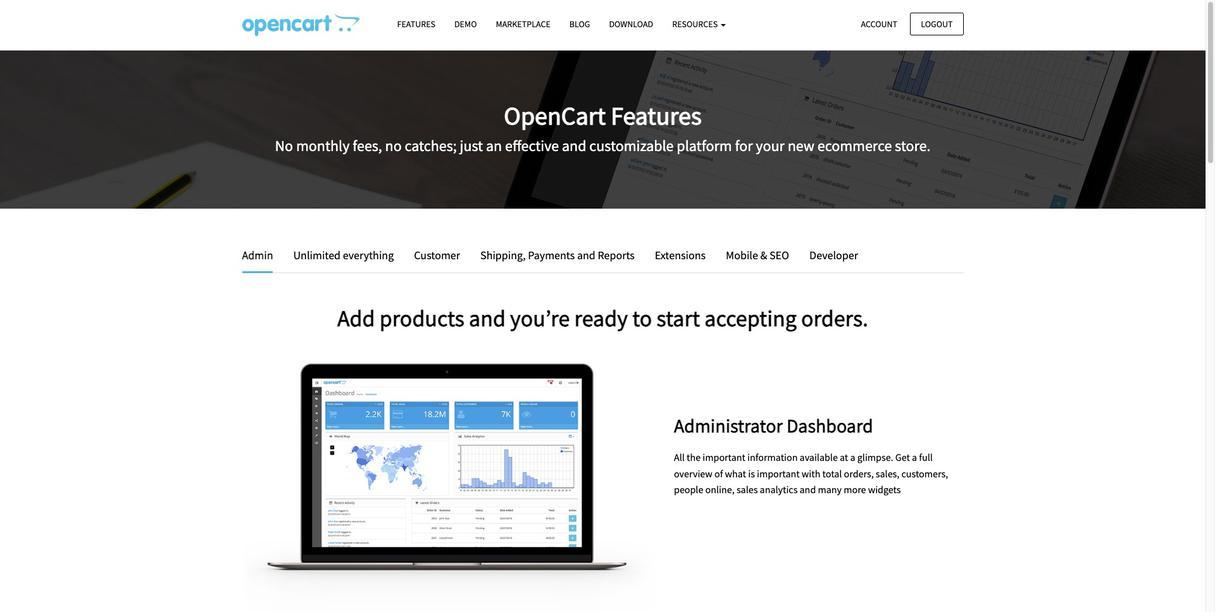 Task type: locate. For each thing, give the bounding box(es) containing it.
and inside shipping, payments and reports link
[[577, 248, 596, 263]]

opencart
[[504, 100, 606, 131]]

at
[[840, 451, 848, 464]]

a left 'full'
[[912, 451, 917, 464]]

and
[[562, 136, 586, 156], [577, 248, 596, 263], [469, 304, 506, 333], [800, 484, 816, 496]]

demo
[[454, 18, 477, 30]]

developer
[[810, 248, 858, 263]]

1 horizontal spatial a
[[912, 451, 917, 464]]

opencart features no monthly fees, no catches; just an effective and customizable platform for your new ecommerce store.
[[275, 100, 931, 156]]

is
[[748, 467, 755, 480]]

sales
[[737, 484, 758, 496]]

features
[[397, 18, 435, 30], [611, 100, 702, 131]]

0 vertical spatial features
[[397, 18, 435, 30]]

important
[[703, 451, 746, 464], [757, 467, 800, 480]]

important up analytics
[[757, 467, 800, 480]]

add products and you're ready to start accepting orders.
[[337, 304, 868, 333]]

information
[[748, 451, 798, 464]]

all the important information available at a glimpse. get a full overview of what is important with total orders, sales, customers, people online, sales analytics and many more widgets
[[674, 451, 948, 496]]

extensions
[[655, 248, 706, 263]]

1 a from the left
[[850, 451, 855, 464]]

products
[[380, 304, 465, 333]]

catches;
[[405, 136, 457, 156]]

ecommerce
[[818, 136, 892, 156]]

and left the reports
[[577, 248, 596, 263]]

customers,
[[902, 467, 948, 480]]

what
[[725, 467, 746, 480]]

unlimited everything link
[[284, 247, 403, 265]]

analytics
[[760, 484, 798, 496]]

accepting
[[705, 304, 797, 333]]

&
[[760, 248, 767, 263]]

account
[[861, 18, 898, 29]]

developer link
[[800, 247, 858, 265]]

overview
[[674, 467, 713, 480]]

admin
[[242, 248, 273, 263]]

0 vertical spatial important
[[703, 451, 746, 464]]

0 horizontal spatial important
[[703, 451, 746, 464]]

1 horizontal spatial features
[[611, 100, 702, 131]]

of
[[715, 467, 723, 480]]

the
[[687, 451, 701, 464]]

features left demo
[[397, 18, 435, 30]]

payments
[[528, 248, 575, 263]]

platform
[[677, 136, 732, 156]]

features up the customizable
[[611, 100, 702, 131]]

widgets
[[868, 484, 901, 496]]

and down 'with'
[[800, 484, 816, 496]]

new
[[788, 136, 815, 156]]

download
[[609, 18, 653, 30]]

everything
[[343, 248, 394, 263]]

demo link
[[445, 13, 486, 36]]

you're
[[510, 304, 570, 333]]

to
[[632, 304, 652, 333]]

fees,
[[353, 136, 382, 156]]

no
[[385, 136, 402, 156]]

0 horizontal spatial a
[[850, 451, 855, 464]]

shipping, payments and reports link
[[471, 247, 644, 265]]

account link
[[850, 12, 908, 35]]

marketplace link
[[486, 13, 560, 36]]

many
[[818, 484, 842, 496]]

and down opencart on the top left of page
[[562, 136, 586, 156]]

ready
[[574, 304, 628, 333]]

important up of
[[703, 451, 746, 464]]

1 vertical spatial features
[[611, 100, 702, 131]]

customer
[[414, 248, 460, 263]]

a right "at" on the right bottom of the page
[[850, 451, 855, 464]]

and inside all the important information available at a glimpse. get a full overview of what is important with total orders, sales, customers, people online, sales analytics and many more widgets
[[800, 484, 816, 496]]

1 horizontal spatial important
[[757, 467, 800, 480]]

shipping, payments and reports
[[480, 248, 635, 263]]

total
[[823, 467, 842, 480]]

effective
[[505, 136, 559, 156]]

store.
[[895, 136, 931, 156]]

a
[[850, 451, 855, 464], [912, 451, 917, 464]]

full
[[919, 451, 933, 464]]

for
[[735, 136, 753, 156]]

people
[[674, 484, 703, 496]]

your
[[756, 136, 785, 156]]



Task type: describe. For each thing, give the bounding box(es) containing it.
mobile & seo link
[[717, 247, 799, 265]]

blog link
[[560, 13, 600, 36]]

marketplace
[[496, 18, 551, 30]]

reports
[[598, 248, 635, 263]]

orders,
[[844, 467, 874, 480]]

opencart - features image
[[242, 13, 359, 36]]

monthly
[[296, 136, 350, 156]]

download link
[[600, 13, 663, 36]]

available
[[800, 451, 838, 464]]

get
[[896, 451, 910, 464]]

admin link
[[242, 247, 283, 273]]

extensions link
[[646, 247, 715, 265]]

resources link
[[663, 13, 735, 36]]

logout link
[[910, 12, 964, 35]]

no
[[275, 136, 293, 156]]

and left the you're
[[469, 304, 506, 333]]

unlimited everything
[[293, 248, 394, 263]]

just
[[460, 136, 483, 156]]

start
[[657, 304, 700, 333]]

glimpse.
[[857, 451, 893, 464]]

with
[[802, 467, 821, 480]]

shipping,
[[480, 248, 526, 263]]

more
[[844, 484, 866, 496]]

1 vertical spatial important
[[757, 467, 800, 480]]

2 a from the left
[[912, 451, 917, 464]]

administrator
[[674, 414, 783, 438]]

all
[[674, 451, 685, 464]]

logout
[[921, 18, 953, 29]]

administrator dashboard
[[674, 414, 873, 438]]

dashboard
[[787, 414, 873, 438]]

resources
[[672, 18, 720, 30]]

0 horizontal spatial features
[[397, 18, 435, 30]]

sales,
[[876, 467, 900, 480]]

and inside opencart features no monthly fees, no catches; just an effective and customizable platform for your new ecommerce store.
[[562, 136, 586, 156]]

seo
[[770, 248, 789, 263]]

blog
[[570, 18, 590, 30]]

customer link
[[405, 247, 470, 265]]

mobile & seo
[[726, 248, 789, 263]]

features link
[[388, 13, 445, 36]]

mobile
[[726, 248, 758, 263]]

orders.
[[801, 304, 868, 333]]

unlimited
[[293, 248, 341, 263]]

administrator dashboard image
[[242, 364, 655, 613]]

online,
[[705, 484, 735, 496]]

an
[[486, 136, 502, 156]]

add
[[337, 304, 375, 333]]

customizable
[[589, 136, 674, 156]]

features inside opencart features no monthly fees, no catches; just an effective and customizable platform for your new ecommerce store.
[[611, 100, 702, 131]]



Task type: vqa. For each thing, say whether or not it's contained in the screenshot.
product
no



